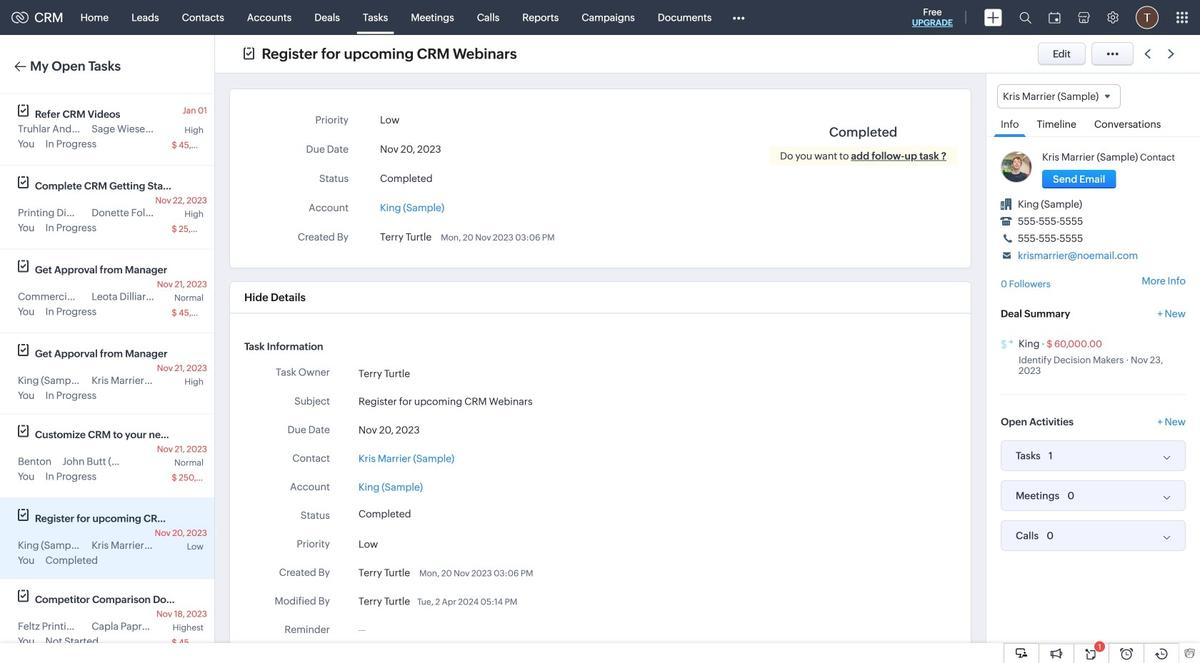Task type: locate. For each thing, give the bounding box(es) containing it.
previous record image
[[1145, 49, 1151, 59]]

next record image
[[1168, 49, 1177, 59]]

search element
[[1011, 0, 1040, 35]]

search image
[[1020, 11, 1032, 24]]

create menu image
[[985, 9, 1002, 26]]

None field
[[997, 84, 1121, 109]]

None button
[[1042, 170, 1116, 189]]

create menu element
[[976, 0, 1011, 35]]



Task type: describe. For each thing, give the bounding box(es) containing it.
calendar image
[[1049, 12, 1061, 23]]

profile element
[[1127, 0, 1167, 35]]

logo image
[[11, 12, 29, 23]]

Other Modules field
[[723, 6, 754, 29]]

profile image
[[1136, 6, 1159, 29]]



Task type: vqa. For each thing, say whether or not it's contained in the screenshot.
Home
no



